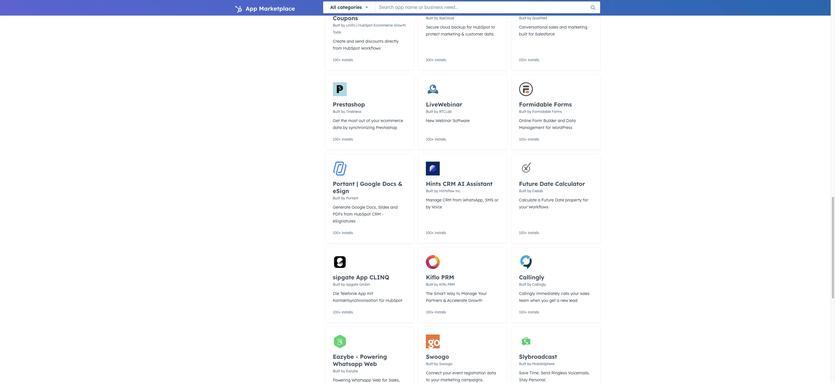 Task type: vqa. For each thing, say whether or not it's contained in the screenshot.
bottom Google
yes



Task type: locate. For each thing, give the bounding box(es) containing it.
for down builder
[[546, 125, 551, 130]]

2 | from the top
[[357, 180, 358, 187]]

by up time.
[[527, 362, 531, 366]]

100 + installs for prestashop
[[333, 137, 353, 141]]

1 horizontal spatial powering
[[360, 353, 387, 360]]

portant down esign
[[346, 196, 358, 200]]

0 vertical spatial callingly
[[519, 274, 545, 281]]

for left the sales,
[[382, 378, 388, 383]]

app inside sipgate app clinq built by sipgate gmbh
[[356, 274, 368, 281]]

| right unific
[[357, 23, 357, 27]]

inc.
[[456, 189, 461, 193]]

built inside syscloud backup built by syscloud
[[426, 16, 433, 20]]

100 + installs for portant | google docs & esign
[[333, 231, 353, 235]]

1 vertical spatial swoogo
[[439, 362, 453, 366]]

1 vertical spatial crm
[[443, 197, 452, 203]]

mobilesphere
[[532, 362, 555, 366]]

by inside syscloud backup built by syscloud
[[434, 16, 438, 20]]

1 vertical spatial web
[[373, 378, 381, 383]]

+ for hints crm ai assistant
[[432, 231, 434, 235]]

tools
[[333, 30, 341, 34]]

0 horizontal spatial sales
[[549, 25, 558, 30]]

+ for future date calculator
[[525, 231, 527, 235]]

by up team
[[527, 282, 531, 287]]

the smart way to manage your partners & accelerate growth
[[426, 291, 487, 303]]

swoogo built by swoogo
[[426, 353, 453, 366]]

1 horizontal spatial from
[[344, 212, 353, 217]]

& down 'smart'
[[443, 298, 446, 303]]

the
[[341, 118, 347, 123]]

voice
[[432, 204, 442, 210]]

slybroadcast built by mobilesphere
[[519, 353, 557, 366]]

livewebinar
[[426, 101, 462, 108]]

1 vertical spatial growth
[[468, 298, 482, 303]]

2 horizontal spatial to
[[491, 25, 495, 30]]

1 horizontal spatial sales
[[580, 291, 590, 296]]

| right esign
[[357, 180, 358, 187]]

1 vertical spatial date
[[555, 197, 564, 203]]

your down calculate
[[519, 204, 528, 210]]

date inside future date calculator built by exelab
[[540, 180, 554, 187]]

hubspot down docs,
[[354, 212, 371, 217]]

by inside kiflo prm built by kiflo prm
[[434, 282, 438, 287]]

0 vertical spatial manage
[[426, 197, 442, 203]]

kontaktsynchronisation
[[333, 298, 378, 303]]

by left exelab
[[527, 189, 531, 193]]

directly
[[385, 39, 399, 44]]

1 vertical spatial google
[[352, 205, 365, 210]]

data
[[333, 125, 342, 130], [487, 370, 496, 376]]

0 horizontal spatial workflows
[[361, 46, 381, 51]]

google inside the generate google docs, slides and pdfs from hubspot crm - esignatures
[[352, 205, 365, 210]]

by inside formidable forms built by formidable forms
[[527, 109, 531, 114]]

when
[[530, 298, 540, 303]]

0 horizontal spatial date
[[540, 180, 554, 187]]

1 vertical spatial from
[[453, 197, 462, 203]]

kiflo
[[426, 274, 440, 281], [439, 282, 447, 287]]

customer
[[466, 31, 483, 37]]

whatsapp down eazybe - powering whatsapp web built by eazybe
[[352, 378, 371, 383]]

crm down docs,
[[372, 212, 381, 217]]

1 vertical spatial whatsapp
[[352, 378, 371, 383]]

by inside the prestashop built by tiralíneas
[[341, 109, 345, 114]]

+ for livewebinar
[[432, 137, 434, 141]]

for down the conversational
[[529, 31, 534, 37]]

web inside powering whatsapp web for sales,
[[373, 378, 381, 383]]

built inside shopify dynamic coupons built by unific | hubspot ecommerce growth tools
[[333, 23, 340, 27]]

0 vertical spatial growth
[[394, 23, 406, 27]]

crm down hintsflow
[[443, 197, 452, 203]]

100 for hints crm ai assistant
[[426, 231, 432, 235]]

by down esign
[[341, 196, 345, 200]]

- inside the generate google docs, slides and pdfs from hubspot crm - esignatures
[[382, 212, 384, 217]]

100 for future date calculator
[[519, 231, 525, 235]]

your right of
[[371, 118, 380, 123]]

1 vertical spatial |
[[357, 180, 358, 187]]

1 horizontal spatial date
[[555, 197, 564, 203]]

a right get
[[557, 298, 560, 303]]

1 vertical spatial syscloud
[[439, 16, 454, 20]]

by inside eazybe - powering whatsapp web built by eazybe
[[341, 369, 345, 373]]

0 vertical spatial future
[[519, 180, 538, 187]]

- inside eazybe - powering whatsapp web built by eazybe
[[356, 353, 358, 360]]

100 for shopify dynamic coupons
[[333, 58, 339, 62]]

by inside livewebinar built by rtclab
[[434, 109, 438, 114]]

qualified built by qualified
[[519, 7, 547, 20]]

built inside qualified built by qualified
[[519, 16, 527, 20]]

0 horizontal spatial a
[[538, 197, 541, 203]]

0 horizontal spatial future
[[519, 180, 538, 187]]

installs for future date calculator
[[528, 231, 539, 235]]

1 vertical spatial eazybe
[[346, 369, 358, 373]]

for right property
[[583, 197, 588, 203]]

growth
[[394, 23, 406, 27], [468, 298, 482, 303]]

1 horizontal spatial data
[[487, 370, 496, 376]]

2 vertical spatial from
[[344, 212, 353, 217]]

smart
[[434, 291, 446, 296]]

by up the
[[341, 109, 345, 114]]

data inside get the most out of your ecommerce data by synchronizing prestashop
[[333, 125, 342, 130]]

crm up hintsflow
[[443, 180, 456, 187]]

save
[[519, 370, 529, 376]]

marketplace
[[259, 5, 295, 12]]

0 vertical spatial date
[[540, 180, 554, 187]]

swoogo
[[426, 353, 449, 360], [439, 362, 453, 366]]

2 vertical spatial marketing
[[441, 377, 460, 382]]

0 vertical spatial powering
[[360, 353, 387, 360]]

0 vertical spatial forms
[[554, 101, 572, 108]]

0 horizontal spatial manage
[[426, 197, 442, 203]]

0 horizontal spatial growth
[[394, 23, 406, 27]]

manage left 'your'
[[462, 291, 477, 296]]

1 vertical spatial marketing
[[441, 31, 460, 37]]

date up exelab
[[540, 180, 554, 187]]

1 vertical spatial to
[[456, 291, 460, 296]]

mit
[[367, 291, 373, 296]]

0 vertical spatial &
[[462, 31, 464, 37]]

gmbh
[[359, 282, 370, 287]]

- down slides
[[382, 212, 384, 217]]

esign
[[333, 187, 349, 195]]

by inside shopify dynamic coupons built by unific | hubspot ecommerce growth tools
[[341, 23, 345, 27]]

1 horizontal spatial growth
[[468, 298, 482, 303]]

| inside the portant | google docs & esign built by portant
[[357, 180, 358, 187]]

powering up powering whatsapp web for sales,
[[360, 353, 387, 360]]

to up data.
[[491, 25, 495, 30]]

&
[[462, 31, 464, 37], [398, 180, 403, 187], [443, 298, 446, 303]]

data right registration
[[487, 370, 496, 376]]

future inside calculate a future date property for your workflows
[[542, 197, 554, 203]]

to up accelerate
[[456, 291, 460, 296]]

ai
[[458, 180, 465, 187]]

1 vertical spatial prestashop
[[376, 125, 397, 130]]

0 vertical spatial crm
[[443, 180, 456, 187]]

hubspot down send
[[343, 46, 360, 51]]

1 horizontal spatial to
[[456, 291, 460, 296]]

workflows down calculate
[[529, 204, 549, 210]]

or
[[495, 197, 499, 203]]

1 vertical spatial app
[[356, 274, 368, 281]]

from inside create and send discounts directly from hubspot workflows
[[333, 46, 342, 51]]

100 + installs for qualified
[[519, 58, 539, 62]]

date left property
[[555, 197, 564, 203]]

callingly immediately calls your sales team when you get a new lead
[[519, 291, 590, 303]]

prestashop up tiralíneas
[[333, 101, 365, 108]]

sipgate
[[333, 274, 355, 281], [346, 282, 358, 287]]

100 + installs for sipgate app clinq
[[333, 310, 353, 314]]

+ for kiflo prm
[[432, 310, 434, 314]]

forms up data
[[554, 101, 572, 108]]

for up customer
[[467, 25, 472, 30]]

hubspot inside create and send discounts directly from hubspot workflows
[[343, 46, 360, 51]]

1 | from the top
[[357, 23, 357, 27]]

0 horizontal spatial to
[[426, 377, 430, 382]]

by inside 'callingly built by callingly'
[[527, 282, 531, 287]]

2 vertical spatial &
[[443, 298, 446, 303]]

built
[[519, 31, 528, 37]]

100 for formidable forms
[[519, 137, 525, 141]]

kiflo up 'smart'
[[439, 282, 447, 287]]

a
[[538, 197, 541, 203], [557, 298, 560, 303]]

growth inside shopify dynamic coupons built by unific | hubspot ecommerce growth tools
[[394, 23, 406, 27]]

discounts
[[365, 39, 384, 44]]

0 vertical spatial google
[[360, 180, 381, 187]]

data inside connect your event registration data to your marketing campaigns.
[[487, 370, 496, 376]]

from
[[333, 46, 342, 51], [453, 197, 462, 203], [344, 212, 353, 217]]

100 for portant | google docs & esign
[[333, 231, 339, 235]]

1 horizontal spatial prestashop
[[376, 125, 397, 130]]

0 vertical spatial whatsapp
[[333, 360, 363, 367]]

for inside calculate a future date property for your workflows
[[583, 197, 588, 203]]

crm inside the generate google docs, slides and pdfs from hubspot crm - esignatures
[[372, 212, 381, 217]]

100 for sipgate app clinq
[[333, 310, 339, 314]]

installs for formidable forms
[[528, 137, 539, 141]]

a inside calculate a future date property for your workflows
[[538, 197, 541, 203]]

built inside formidable forms built by formidable forms
[[519, 109, 527, 114]]

web up powering whatsapp web for sales,
[[364, 360, 377, 367]]

2 vertical spatial crm
[[372, 212, 381, 217]]

1 vertical spatial a
[[557, 298, 560, 303]]

callingly inside callingly immediately calls your sales team when you get a new lead
[[519, 291, 535, 296]]

data.
[[485, 31, 494, 37]]

by down coupons
[[341, 23, 345, 27]]

by up secure
[[434, 16, 438, 20]]

new webinar software
[[426, 118, 470, 123]]

exelab
[[532, 189, 543, 193]]

installs
[[342, 58, 353, 62], [435, 58, 446, 62], [528, 58, 539, 62], [342, 137, 353, 141], [435, 137, 446, 141], [528, 137, 539, 141], [342, 231, 353, 235], [435, 231, 446, 235], [528, 231, 539, 235], [342, 310, 353, 314], [435, 310, 446, 314], [528, 310, 539, 314]]

0 vertical spatial from
[[333, 46, 342, 51]]

1 vertical spatial workflows
[[529, 204, 549, 210]]

ecommerce
[[374, 23, 393, 27]]

web left the sales,
[[373, 378, 381, 383]]

to inside the smart way to manage your partners & accelerate growth
[[456, 291, 460, 296]]

growth right ecommerce
[[394, 23, 406, 27]]

google left docs,
[[352, 205, 365, 210]]

by up connect
[[434, 362, 438, 366]]

2 vertical spatial to
[[426, 377, 430, 382]]

prestashop inside get the most out of your ecommerce data by synchronizing prestashop
[[376, 125, 397, 130]]

1 horizontal spatial workflows
[[529, 204, 549, 210]]

built inside kiflo prm built by kiflo prm
[[426, 282, 433, 287]]

all categories
[[330, 4, 362, 10]]

forms up builder
[[552, 109, 562, 114]]

0 vertical spatial portant
[[333, 180, 355, 187]]

from down inc.
[[453, 197, 462, 203]]

0 vertical spatial a
[[538, 197, 541, 203]]

app up gmbh in the left bottom of the page
[[356, 274, 368, 281]]

1 vertical spatial manage
[[462, 291, 477, 296]]

& down backup
[[462, 31, 464, 37]]

way
[[447, 291, 455, 296]]

die
[[333, 291, 339, 296]]

by inside qualified built by qualified
[[527, 16, 531, 20]]

workflows inside calculate a future date property for your workflows
[[529, 204, 549, 210]]

1 horizontal spatial future
[[542, 197, 554, 203]]

sales
[[549, 25, 558, 30], [580, 291, 590, 296]]

by left rtclab
[[434, 109, 438, 114]]

your up lead
[[571, 291, 579, 296]]

to inside the "secure cloud backup for hubspot to protect marketing & customer data."
[[491, 25, 495, 30]]

a down exelab
[[538, 197, 541, 203]]

0 horizontal spatial data
[[333, 125, 342, 130]]

0 horizontal spatial -
[[356, 353, 358, 360]]

by up the conversational
[[527, 16, 531, 20]]

prestashop down ecommerce
[[376, 125, 397, 130]]

installs for prestashop
[[342, 137, 353, 141]]

& inside the portant | google docs & esign built by portant
[[398, 180, 403, 187]]

& right docs
[[398, 180, 403, 187]]

and
[[560, 25, 567, 30], [347, 39, 354, 44], [558, 118, 565, 123], [390, 205, 398, 210]]

0 vertical spatial sales
[[549, 25, 558, 30]]

0 vertical spatial marketing
[[568, 25, 588, 30]]

100 for kiflo prm
[[426, 310, 432, 314]]

calculate a future date property for your workflows
[[519, 197, 588, 210]]

protect
[[426, 31, 440, 37]]

100 + installs
[[333, 58, 353, 62], [426, 58, 446, 62], [519, 58, 539, 62], [333, 137, 353, 141], [426, 137, 446, 141], [519, 137, 539, 141], [333, 231, 353, 235], [426, 231, 446, 235], [519, 231, 539, 235], [333, 310, 353, 314], [426, 310, 446, 314], [519, 310, 539, 314]]

1 horizontal spatial manage
[[462, 291, 477, 296]]

to down connect
[[426, 377, 430, 382]]

cloud
[[440, 25, 450, 30]]

0 vertical spatial workflows
[[361, 46, 381, 51]]

- up powering whatsapp web for sales,
[[356, 353, 358, 360]]

send
[[355, 39, 364, 44]]

by up 'smart'
[[434, 282, 438, 287]]

your inside get the most out of your ecommerce data by synchronizing prestashop
[[371, 118, 380, 123]]

0 vertical spatial to
[[491, 25, 495, 30]]

installs for hints crm ai assistant
[[435, 231, 446, 235]]

data down 'get'
[[333, 125, 342, 130]]

+ for qualified
[[525, 58, 527, 62]]

callingly
[[519, 274, 545, 281], [532, 282, 546, 287], [519, 291, 535, 296]]

powering down eazybe - powering whatsapp web built by eazybe
[[333, 378, 351, 383]]

future down exelab
[[542, 197, 554, 203]]

future up exelab
[[519, 180, 538, 187]]

portant up 'generate'
[[333, 180, 355, 187]]

0 vertical spatial data
[[333, 125, 342, 130]]

1 vertical spatial powering
[[333, 378, 351, 383]]

secure
[[426, 25, 439, 30]]

event
[[453, 370, 463, 376]]

built inside the prestashop built by tiralíneas
[[333, 109, 340, 114]]

for
[[467, 25, 472, 30], [529, 31, 534, 37], [546, 125, 551, 130], [583, 197, 588, 203], [382, 378, 388, 383]]

sales up salesforce
[[549, 25, 558, 30]]

installs for syscloud backup
[[435, 58, 446, 62]]

software
[[453, 118, 470, 123]]

1 horizontal spatial -
[[382, 212, 384, 217]]

workflows down discounts
[[361, 46, 381, 51]]

0 horizontal spatial from
[[333, 46, 342, 51]]

1 vertical spatial sipgate
[[346, 282, 358, 287]]

built inside 'callingly built by callingly'
[[519, 282, 527, 287]]

app left marketplace
[[246, 5, 257, 12]]

kiflo up the
[[426, 274, 440, 281]]

1 vertical spatial future
[[542, 197, 554, 203]]

marketing inside the "secure cloud backup for hubspot to protect marketing & customer data."
[[441, 31, 460, 37]]

0 horizontal spatial prestashop
[[333, 101, 365, 108]]

by left voice
[[426, 204, 431, 210]]

from up esignatures
[[344, 212, 353, 217]]

workflows
[[361, 46, 381, 51], [529, 204, 549, 210]]

0 vertical spatial -
[[382, 212, 384, 217]]

& inside the smart way to manage your partners & accelerate growth
[[443, 298, 446, 303]]

1 vertical spatial &
[[398, 180, 403, 187]]

hubspot
[[358, 23, 373, 27], [473, 25, 490, 30], [343, 46, 360, 51], [354, 212, 371, 217], [386, 298, 403, 303]]

0 vertical spatial prestashop
[[333, 101, 365, 108]]

0 vertical spatial web
[[364, 360, 377, 367]]

to for swoogo
[[426, 377, 430, 382]]

hubspot up customer
[[473, 25, 490, 30]]

you
[[541, 298, 548, 303]]

manage
[[426, 197, 442, 203], [462, 291, 477, 296]]

2 horizontal spatial &
[[462, 31, 464, 37]]

manage up voice
[[426, 197, 442, 203]]

crm inside hints crm ai assistant built by hintsflow inc.
[[443, 180, 456, 187]]

2 horizontal spatial from
[[453, 197, 462, 203]]

0 horizontal spatial &
[[398, 180, 403, 187]]

workflows inside create and send discounts directly from hubspot workflows
[[361, 46, 381, 51]]

by down the
[[343, 125, 348, 130]]

0 vertical spatial swoogo
[[426, 353, 449, 360]]

date
[[540, 180, 554, 187], [555, 197, 564, 203]]

to inside connect your event registration data to your marketing campaigns.
[[426, 377, 430, 382]]

0 vertical spatial |
[[357, 23, 357, 27]]

|
[[357, 23, 357, 27], [357, 180, 358, 187]]

workflows for coupons
[[361, 46, 381, 51]]

2 vertical spatial callingly
[[519, 291, 535, 296]]

1 horizontal spatial a
[[557, 298, 560, 303]]

syscloud
[[426, 7, 453, 14], [439, 16, 454, 20]]

by inside future date calculator built by exelab
[[527, 189, 531, 193]]

web
[[364, 360, 377, 367], [373, 378, 381, 383]]

pdfs
[[333, 212, 343, 217]]

+ for sipgate app clinq
[[339, 310, 341, 314]]

2 vertical spatial app
[[358, 291, 366, 296]]

installs for portant | google docs & esign
[[342, 231, 353, 235]]

hubspot right für
[[386, 298, 403, 303]]

your
[[371, 118, 380, 123], [519, 204, 528, 210], [571, 291, 579, 296], [443, 370, 451, 376], [431, 377, 440, 382]]

crm for manage
[[443, 197, 452, 203]]

google
[[360, 180, 381, 187], [352, 205, 365, 210]]

livewebinar built by rtclab
[[426, 101, 462, 114]]

google left docs
[[360, 180, 381, 187]]

from down the "create"
[[333, 46, 342, 51]]

by down the hints
[[434, 189, 438, 193]]

by up the 'telefonie'
[[341, 282, 345, 287]]

whatsapp inside eazybe - powering whatsapp web built by eazybe
[[333, 360, 363, 367]]

team
[[519, 298, 529, 303]]

+ for prestashop
[[339, 137, 341, 141]]

1 horizontal spatial &
[[443, 298, 446, 303]]

tiralíneas
[[346, 109, 362, 114]]

built inside livewebinar built by rtclab
[[426, 109, 433, 114]]

partners
[[426, 298, 442, 303]]

by up online
[[527, 109, 531, 114]]

whatsapp
[[333, 360, 363, 367], [352, 378, 371, 383]]

1 vertical spatial sales
[[580, 291, 590, 296]]

your left event
[[443, 370, 451, 376]]

growth down 'your'
[[468, 298, 482, 303]]

whatsapp up powering whatsapp web for sales,
[[333, 360, 363, 367]]

callingly for callingly immediately calls your sales team when you get a new lead
[[519, 291, 535, 296]]

eazybe
[[333, 353, 354, 360], [346, 369, 358, 373]]

marketing inside connect your event registration data to your marketing campaigns.
[[441, 377, 460, 382]]

crm inside manage crm from whatsapp, sms or by voice
[[443, 197, 452, 203]]

accelerate
[[447, 298, 467, 303]]

growth inside the smart way to manage your partners & accelerate growth
[[468, 298, 482, 303]]

app left mit
[[358, 291, 366, 296]]

synchronizing
[[349, 125, 375, 130]]

growth for smart
[[468, 298, 482, 303]]

1 vertical spatial -
[[356, 353, 358, 360]]

sales right calls
[[580, 291, 590, 296]]

by up powering whatsapp web for sales,
[[341, 369, 345, 373]]

shopify dynamic coupons built by unific | hubspot ecommerce growth tools
[[333, 7, 406, 34]]

1 vertical spatial data
[[487, 370, 496, 376]]

hubspot right unific
[[358, 23, 373, 27]]



Task type: describe. For each thing, give the bounding box(es) containing it.
0 vertical spatial syscloud
[[426, 7, 453, 14]]

by inside the portant | google docs & esign built by portant
[[341, 196, 345, 200]]

workflows for calculator
[[529, 204, 549, 210]]

1 vertical spatial prm
[[448, 282, 455, 287]]

hints
[[426, 180, 441, 187]]

generate
[[333, 205, 351, 210]]

hubspot inside the "secure cloud backup for hubspot to protect marketing & customer data."
[[473, 25, 490, 30]]

1 vertical spatial forms
[[552, 109, 562, 114]]

100 + installs for shopify dynamic coupons
[[333, 58, 353, 62]]

built inside the portant | google docs & esign built by portant
[[333, 196, 340, 200]]

100 + installs for kiflo prm
[[426, 310, 446, 314]]

100 + installs for callingly
[[519, 310, 539, 314]]

ringless
[[552, 370, 567, 376]]

100 for callingly
[[519, 310, 525, 314]]

by inside sipgate app clinq built by sipgate gmbh
[[341, 282, 345, 287]]

for inside conversational sales and marketing built for salesforce
[[529, 31, 534, 37]]

backup
[[454, 7, 476, 14]]

powering inside powering whatsapp web for sales,
[[333, 378, 351, 383]]

sms
[[485, 197, 494, 203]]

by inside the 'slybroadcast built by mobilesphere'
[[527, 362, 531, 366]]

100 + installs for syscloud backup
[[426, 58, 446, 62]]

installs for shopify dynamic coupons
[[342, 58, 353, 62]]

marketing for syscloud backup
[[441, 31, 460, 37]]

personal.
[[529, 377, 546, 382]]

100 for prestashop
[[333, 137, 339, 141]]

0 vertical spatial kiflo
[[426, 274, 440, 281]]

immediately
[[536, 291, 560, 296]]

crm for hints
[[443, 180, 456, 187]]

0 vertical spatial prm
[[441, 274, 454, 281]]

sales inside callingly immediately calls your sales team when you get a new lead
[[580, 291, 590, 296]]

new
[[426, 118, 435, 123]]

100 + installs for future date calculator
[[519, 231, 539, 235]]

100 + installs for livewebinar
[[426, 137, 446, 141]]

built inside sipgate app clinq built by sipgate gmbh
[[333, 282, 340, 287]]

web inside eazybe - powering whatsapp web built by eazybe
[[364, 360, 377, 367]]

whatsapp inside powering whatsapp web for sales,
[[352, 378, 371, 383]]

die telefonie app mit kontaktsynchronisation für hubspot
[[333, 291, 403, 303]]

installs for kiflo prm
[[435, 310, 446, 314]]

+ for syscloud backup
[[432, 58, 434, 62]]

your down connect
[[431, 377, 440, 382]]

sales,
[[389, 378, 400, 383]]

eazybe - powering whatsapp web built by eazybe
[[333, 353, 387, 373]]

online form builder and data management for wordpress
[[519, 118, 576, 130]]

conversational
[[519, 25, 548, 30]]

calculate
[[519, 197, 537, 203]]

| inside shopify dynamic coupons built by unific | hubspot ecommerce growth tools
[[357, 23, 357, 27]]

manage crm from whatsapp, sms or by voice
[[426, 197, 499, 210]]

date inside calculate a future date property for your workflows
[[555, 197, 564, 203]]

syscloud backup built by syscloud
[[426, 7, 476, 20]]

by inside manage crm from whatsapp, sms or by voice
[[426, 204, 431, 210]]

webinar
[[436, 118, 452, 123]]

shopify
[[333, 7, 355, 14]]

formidable forms built by formidable forms
[[519, 101, 572, 114]]

prestashop built by tiralíneas
[[333, 101, 365, 114]]

stay
[[519, 377, 528, 382]]

assistant
[[467, 180, 493, 187]]

data
[[566, 118, 576, 123]]

your inside callingly immediately calls your sales team when you get a new lead
[[571, 291, 579, 296]]

property
[[565, 197, 582, 203]]

built inside hints crm ai assistant built by hintsflow inc.
[[426, 189, 433, 193]]

google inside the portant | google docs & esign built by portant
[[360, 180, 381, 187]]

out
[[359, 118, 365, 123]]

für
[[379, 298, 385, 303]]

rtclab
[[439, 109, 452, 114]]

backup
[[452, 25, 466, 30]]

for inside "online form builder and data management for wordpress"
[[546, 125, 551, 130]]

slybroadcast
[[519, 353, 557, 360]]

& inside the "secure cloud backup for hubspot to protect marketing & customer data."
[[462, 31, 464, 37]]

create and send discounts directly from hubspot workflows
[[333, 39, 399, 51]]

conversational sales and marketing built for salesforce
[[519, 25, 588, 37]]

and inside the generate google docs, slides and pdfs from hubspot crm - esignatures
[[390, 205, 398, 210]]

future inside future date calculator built by exelab
[[519, 180, 538, 187]]

hubspot inside die telefonie app mit kontaktsynchronisation für hubspot
[[386, 298, 403, 303]]

and inside conversational sales and marketing built for salesforce
[[560, 25, 567, 30]]

0 vertical spatial app
[[246, 5, 257, 12]]

built inside eazybe - powering whatsapp web built by eazybe
[[333, 369, 340, 373]]

online
[[519, 118, 531, 123]]

from inside the generate google docs, slides and pdfs from hubspot crm - esignatures
[[344, 212, 353, 217]]

100 for qualified
[[519, 58, 525, 62]]

installs for callingly
[[528, 310, 539, 314]]

lead
[[569, 298, 578, 303]]

create
[[333, 39, 346, 44]]

form
[[532, 118, 542, 123]]

installs for qualified
[[528, 58, 539, 62]]

your
[[478, 291, 487, 296]]

built inside future date calculator built by exelab
[[519, 189, 527, 193]]

+ for formidable forms
[[525, 137, 527, 141]]

100 + installs for hints crm ai assistant
[[426, 231, 446, 235]]

new
[[561, 298, 568, 303]]

+ for portant | google docs & esign
[[339, 231, 341, 235]]

esignatures
[[333, 219, 356, 224]]

built inside the 'slybroadcast built by mobilesphere'
[[519, 362, 527, 366]]

callingly built by callingly
[[519, 274, 546, 287]]

1 vertical spatial callingly
[[532, 282, 546, 287]]

hubspot inside the generate google docs, slides and pdfs from hubspot crm - esignatures
[[354, 212, 371, 217]]

your inside calculate a future date property for your workflows
[[519, 204, 528, 210]]

hintsflow
[[439, 189, 455, 193]]

time.
[[530, 370, 540, 376]]

0 vertical spatial eazybe
[[333, 353, 354, 360]]

marketing inside conversational sales and marketing built for salesforce
[[568, 25, 588, 30]]

all categories button
[[323, 1, 376, 13]]

voicemails.
[[568, 370, 590, 376]]

Search app name or business need... search field
[[376, 1, 600, 13]]

and inside create and send discounts directly from hubspot workflows
[[347, 39, 354, 44]]

by inside get the most out of your ecommerce data by synchronizing prestashop
[[343, 125, 348, 130]]

0 vertical spatial sipgate
[[333, 274, 355, 281]]

sales inside conversational sales and marketing built for salesforce
[[549, 25, 558, 30]]

get
[[333, 118, 340, 123]]

connect
[[426, 370, 442, 376]]

kiflo prm built by kiflo prm
[[426, 274, 455, 287]]

clinq
[[370, 274, 389, 281]]

100 + installs for formidable forms
[[519, 137, 539, 141]]

calculator
[[555, 180, 585, 187]]

send
[[541, 370, 550, 376]]

by inside swoogo built by swoogo
[[434, 362, 438, 366]]

0 vertical spatial qualified
[[519, 7, 546, 14]]

1 vertical spatial formidable
[[532, 109, 551, 114]]

installs for sipgate app clinq
[[342, 310, 353, 314]]

by inside hints crm ai assistant built by hintsflow inc.
[[434, 189, 438, 193]]

app marketplace
[[246, 5, 295, 12]]

1 vertical spatial portant
[[346, 196, 358, 200]]

a inside callingly immediately calls your sales team when you get a new lead
[[557, 298, 560, 303]]

100 for livewebinar
[[426, 137, 432, 141]]

installs for livewebinar
[[435, 137, 446, 141]]

of
[[366, 118, 370, 123]]

salesforce
[[535, 31, 555, 37]]

+ for callingly
[[525, 310, 527, 314]]

hints crm ai assistant built by hintsflow inc.
[[426, 180, 493, 193]]

management
[[519, 125, 545, 130]]

docs
[[382, 180, 396, 187]]

built inside swoogo built by swoogo
[[426, 362, 433, 366]]

growth for dynamic
[[394, 23, 406, 27]]

app inside die telefonie app mit kontaktsynchronisation für hubspot
[[358, 291, 366, 296]]

marketing for swoogo
[[441, 377, 460, 382]]

powering whatsapp web for sales,
[[333, 378, 403, 383]]

manage inside manage crm from whatsapp, sms or by voice
[[426, 197, 442, 203]]

campaigns.
[[461, 377, 483, 382]]

for inside powering whatsapp web for sales,
[[382, 378, 388, 383]]

wordpress
[[552, 125, 573, 130]]

save time. send ringless voicemails. stay personal.
[[519, 370, 590, 382]]

to for syscloud backup
[[491, 25, 495, 30]]

hubspot inside shopify dynamic coupons built by unific | hubspot ecommerce growth tools
[[358, 23, 373, 27]]

and inside "online form builder and data management for wordpress"
[[558, 118, 565, 123]]

1 vertical spatial kiflo
[[439, 282, 447, 287]]

future date calculator built by exelab
[[519, 180, 585, 193]]

from inside manage crm from whatsapp, sms or by voice
[[453, 197, 462, 203]]

most
[[348, 118, 358, 123]]

100 for syscloud backup
[[426, 58, 432, 62]]

dynamic
[[357, 7, 383, 14]]

all
[[330, 4, 336, 10]]

1 vertical spatial qualified
[[532, 16, 547, 20]]

0 vertical spatial formidable
[[519, 101, 552, 108]]

categories
[[338, 4, 362, 10]]

unific
[[346, 23, 356, 27]]

manage inside the smart way to manage your partners & accelerate growth
[[462, 291, 477, 296]]

coupons
[[333, 14, 358, 22]]

+ for shopify dynamic coupons
[[339, 58, 341, 62]]

callingly for callingly built by callingly
[[519, 274, 545, 281]]

powering inside eazybe - powering whatsapp web built by eazybe
[[360, 353, 387, 360]]

generate google docs, slides and pdfs from hubspot crm - esignatures
[[333, 205, 398, 224]]

for inside the "secure cloud backup for hubspot to protect marketing & customer data."
[[467, 25, 472, 30]]

get the most out of your ecommerce data by synchronizing prestashop
[[333, 118, 403, 130]]



